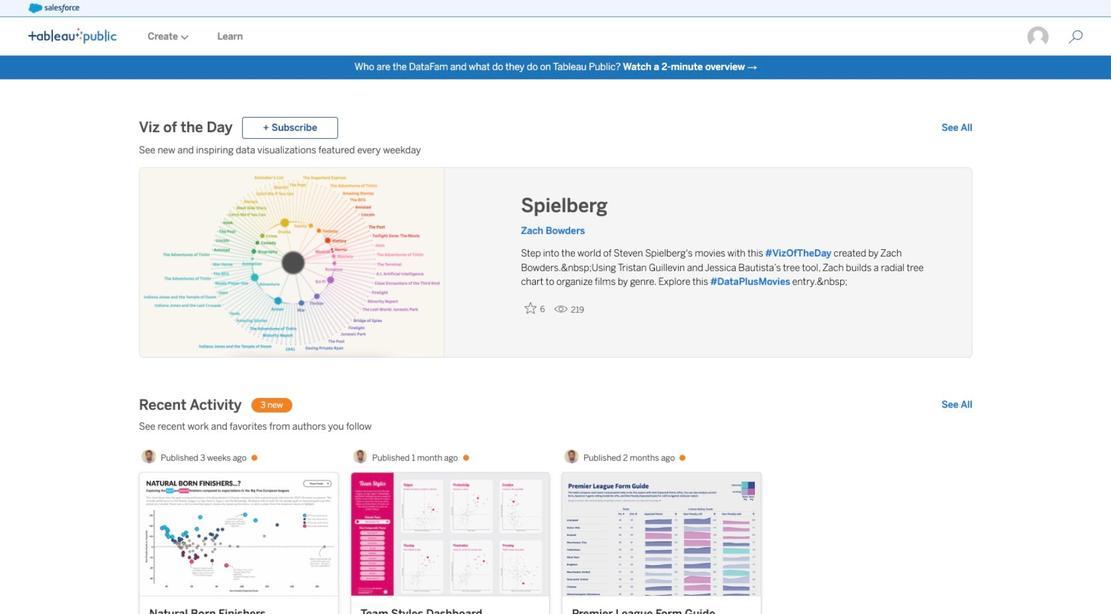 Task type: vqa. For each thing, say whether or not it's contained in the screenshot.
BEN NORLAND image corresponding to second workbook thumbnail
yes



Task type: describe. For each thing, give the bounding box(es) containing it.
gary.orlando image
[[1027, 26, 1050, 48]]

see new and inspiring data visualizations featured every weekday element
[[139, 144, 973, 158]]

ben norland image for 2nd workbook thumbnail from the right
[[353, 450, 368, 464]]

recent activity heading
[[139, 396, 242, 415]]

ben norland image for 1st workbook thumbnail from left
[[142, 450, 156, 464]]

salesforce logo image
[[29, 4, 80, 13]]

see recent work and favorites from authors you follow element
[[139, 420, 973, 434]]

logo image
[[29, 28, 117, 44]]

Add Favorite button
[[521, 299, 550, 319]]

go to search image
[[1055, 30, 1098, 44]]

add favorite image
[[525, 303, 537, 315]]



Task type: locate. For each thing, give the bounding box(es) containing it.
tableau public viz of the day image
[[140, 168, 445, 359]]

0 horizontal spatial workbook thumbnail image
[[140, 474, 338, 596]]

ben norland image
[[142, 450, 156, 464], [353, 450, 368, 464]]

create image
[[178, 35, 189, 40]]

see all viz of the day element
[[942, 121, 973, 135]]

3 workbook thumbnail image from the left
[[563, 474, 761, 596]]

workbook thumbnail image
[[140, 474, 338, 596], [351, 474, 549, 596], [563, 474, 761, 596]]

2 horizontal spatial workbook thumbnail image
[[563, 474, 761, 596]]

see all recent activity element
[[942, 399, 973, 413]]

1 horizontal spatial ben norland image
[[353, 450, 368, 464]]

2 ben norland image from the left
[[353, 450, 368, 464]]

ben norland image
[[565, 450, 579, 464]]

1 horizontal spatial workbook thumbnail image
[[351, 474, 549, 596]]

0 horizontal spatial ben norland image
[[142, 450, 156, 464]]

viz of the day heading
[[139, 119, 233, 138]]

2 workbook thumbnail image from the left
[[351, 474, 549, 596]]

1 ben norland image from the left
[[142, 450, 156, 464]]

1 workbook thumbnail image from the left
[[140, 474, 338, 596]]



